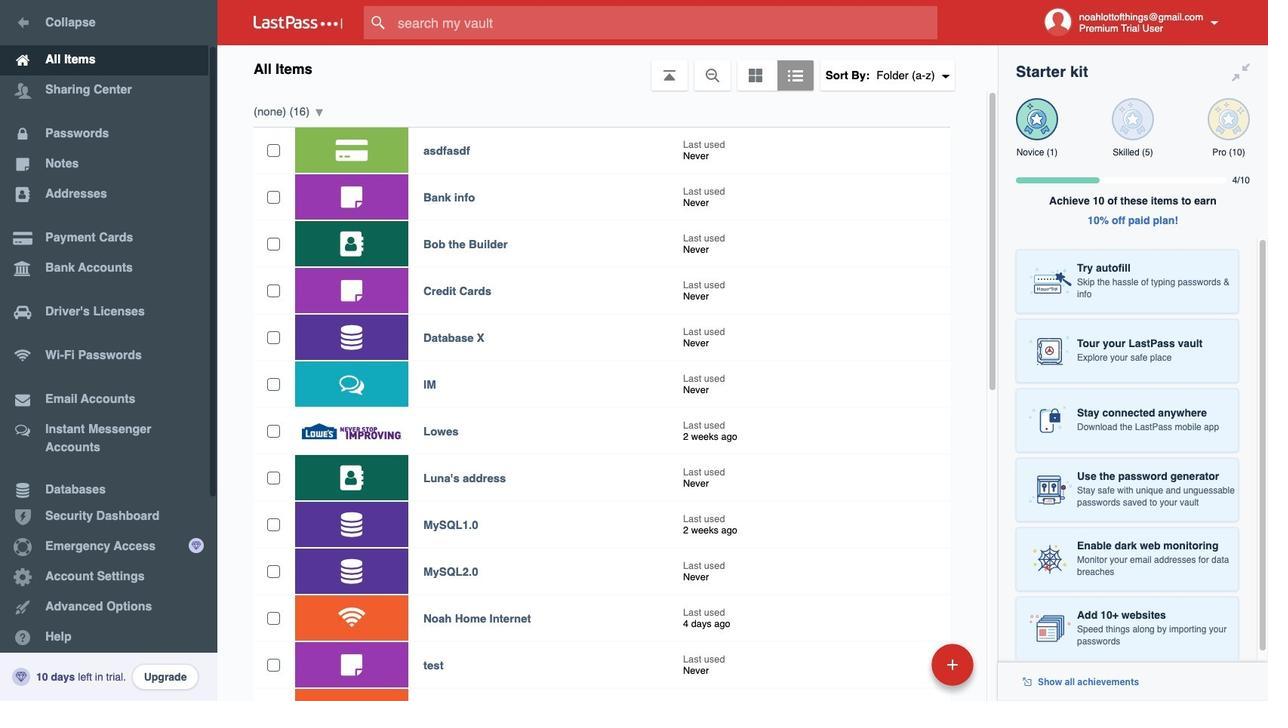 Task type: locate. For each thing, give the bounding box(es) containing it.
new item element
[[828, 643, 980, 687]]

Search search field
[[364, 6, 967, 39]]



Task type: describe. For each thing, give the bounding box(es) containing it.
main navigation navigation
[[0, 0, 218, 702]]

vault options navigation
[[218, 45, 998, 91]]

lastpass image
[[254, 16, 343, 29]]

search my vault text field
[[364, 6, 967, 39]]

new item navigation
[[828, 640, 983, 702]]



Task type: vqa. For each thing, say whether or not it's contained in the screenshot.
text box
no



